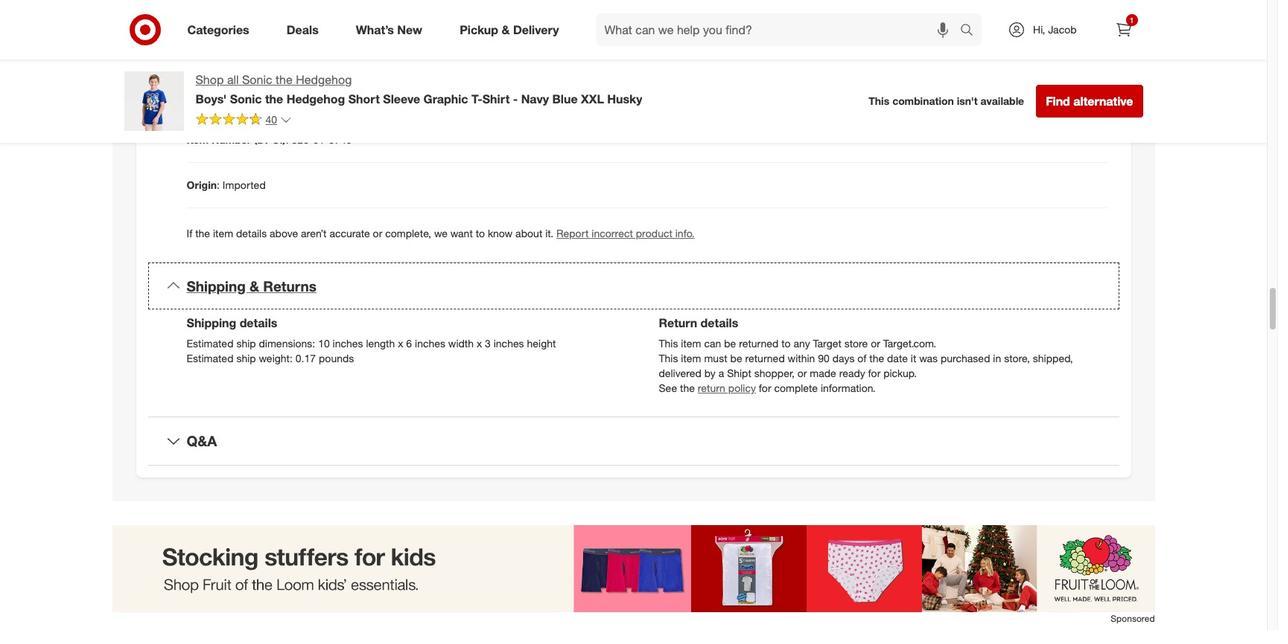 Task type: vqa. For each thing, say whether or not it's contained in the screenshot.
Start
no



Task type: describe. For each thing, give the bounding box(es) containing it.
upc
[[187, 88, 209, 100]]

categories
[[187, 22, 249, 37]]

weight:
[[259, 353, 293, 365]]

store
[[844, 338, 868, 350]]

196761699161
[[215, 88, 284, 100]]

shipt
[[727, 368, 751, 380]]

above
[[270, 227, 298, 239]]

the right of
[[869, 353, 884, 365]]

details for return
[[701, 316, 738, 331]]

complete
[[774, 382, 818, 395]]

if
[[187, 227, 192, 239]]

pounds
[[319, 353, 354, 365]]

upc : 196761699161
[[187, 88, 284, 100]]

must
[[704, 353, 727, 365]]

product
[[636, 227, 672, 239]]

q&a button
[[148, 418, 1119, 466]]

husky
[[607, 91, 642, 106]]

days
[[833, 353, 855, 365]]

& for shipping
[[250, 278, 259, 295]]

item
[[187, 133, 209, 146]]

the up 40
[[265, 91, 283, 106]]

1 horizontal spatial for
[[868, 368, 881, 380]]

info.
[[675, 227, 695, 239]]

pickup
[[460, 22, 498, 37]]

shopper,
[[754, 368, 795, 380]]

01-
[[313, 133, 329, 146]]

hi,
[[1033, 23, 1045, 36]]

advertisement region
[[112, 526, 1155, 613]]

width
[[448, 338, 474, 350]]

dimensions:
[[259, 338, 315, 350]]

if the item details above aren't accurate or complete, we want to know about it. report incorrect product info.
[[187, 227, 695, 239]]

1 vertical spatial be
[[730, 353, 742, 365]]

search
[[953, 24, 989, 38]]

deals link
[[274, 13, 337, 46]]

1 vertical spatial for
[[759, 382, 771, 395]]

shop
[[196, 72, 224, 87]]

boys'
[[196, 91, 227, 106]]

pickup & delivery link
[[447, 13, 578, 46]]

0 vertical spatial hedgehog
[[296, 72, 352, 87]]

returns
[[263, 278, 316, 295]]

jacob
[[1048, 23, 1077, 36]]

40
[[266, 113, 277, 126]]

shipping & returns button
[[148, 263, 1119, 310]]

90
[[818, 353, 830, 365]]

of
[[858, 353, 867, 365]]

it
[[911, 353, 916, 365]]

-
[[513, 91, 518, 106]]

deals
[[287, 22, 319, 37]]

326-
[[292, 133, 313, 146]]

shop all sonic the hedgehog boys' sonic the hedgehog short sleeve graphic t-shirt - navy blue xxl husky
[[196, 72, 642, 106]]

2 vertical spatial item
[[681, 353, 701, 365]]

find alternative button
[[1036, 85, 1143, 118]]

the up the 196761699161
[[276, 72, 293, 87]]

delivered
[[659, 368, 702, 380]]

0 vertical spatial item
[[213, 227, 233, 239]]

shipping details estimated ship dimensions: 10 inches length x 6 inches width x 3 inches height estimated ship weight: 0.17 pounds
[[187, 316, 556, 365]]

xxl
[[581, 91, 604, 106]]

2 x from the left
[[477, 338, 482, 350]]

2 ship from the top
[[236, 353, 256, 365]]

0.17
[[296, 353, 316, 365]]

number
[[212, 133, 251, 146]]

hi, jacob
[[1033, 23, 1077, 36]]

all
[[227, 72, 239, 87]]

1 x from the left
[[398, 338, 403, 350]]

what's new
[[356, 22, 422, 37]]

shipping for shipping details estimated ship dimensions: 10 inches length x 6 inches width x 3 inches height estimated ship weight: 0.17 pounds
[[187, 316, 236, 331]]

categories link
[[175, 13, 268, 46]]

report incorrect product info. button
[[556, 226, 695, 241]]

date
[[887, 353, 908, 365]]

0 vertical spatial or
[[373, 227, 382, 239]]

available
[[981, 95, 1024, 107]]

origin
[[187, 178, 217, 191]]

2 estimated from the top
[[187, 353, 234, 365]]

shirt
[[482, 91, 510, 106]]

was
[[919, 353, 938, 365]]

policy
[[728, 382, 756, 395]]

any
[[794, 338, 810, 350]]

0 vertical spatial this
[[869, 95, 890, 107]]

a
[[719, 368, 724, 380]]

imported
[[223, 178, 266, 191]]

1 vertical spatial or
[[871, 338, 880, 350]]

q&a
[[187, 433, 217, 450]]

height
[[527, 338, 556, 350]]

find alternative
[[1046, 94, 1133, 109]]

0 vertical spatial returned
[[739, 338, 779, 350]]

1 vertical spatial sonic
[[230, 91, 262, 106]]

target
[[813, 338, 842, 350]]

return policy link
[[698, 382, 756, 395]]

2 horizontal spatial :
[[286, 133, 289, 146]]

t-
[[471, 91, 482, 106]]

the down delivered
[[680, 382, 695, 395]]

return details this item can be returned to any target store or target.com. this item must be returned within 90 days of the date it was purchased in store, shipped, delivered by a shipt shopper, or made ready for pickup. see the return policy for complete information.
[[659, 316, 1073, 395]]

pickup.
[[884, 368, 917, 380]]

isn't
[[957, 95, 978, 107]]

search button
[[953, 13, 989, 49]]

graphic
[[424, 91, 468, 106]]



Task type: locate. For each thing, give the bounding box(es) containing it.
find
[[1046, 94, 1070, 109]]

shipping down 'if'
[[187, 278, 246, 295]]

details inside 'return details this item can be returned to any target store or target.com. this item must be returned within 90 days of the date it was purchased in store, shipped, delivered by a shipt shopper, or made ready for pickup. see the return policy for complete information.'
[[701, 316, 738, 331]]

0 horizontal spatial to
[[476, 227, 485, 239]]

1 estimated from the top
[[187, 338, 234, 350]]

1 vertical spatial :
[[286, 133, 289, 146]]

or right the accurate
[[373, 227, 382, 239]]

sonic up the 196761699161
[[242, 72, 272, 87]]

incorrect
[[592, 227, 633, 239]]

made
[[810, 368, 836, 380]]

ship
[[236, 338, 256, 350], [236, 353, 256, 365]]

& inside dropdown button
[[250, 278, 259, 295]]

0 horizontal spatial x
[[398, 338, 403, 350]]

1 horizontal spatial inches
[[415, 338, 445, 350]]

inches right 6
[[415, 338, 445, 350]]

sonic
[[242, 72, 272, 87], [230, 91, 262, 106]]

&
[[502, 22, 510, 37], [250, 278, 259, 295]]

0 vertical spatial &
[[502, 22, 510, 37]]

x
[[398, 338, 403, 350], [477, 338, 482, 350]]

6
[[406, 338, 412, 350]]

1 vertical spatial hedgehog
[[287, 91, 345, 106]]

x left 3
[[477, 338, 482, 350]]

shipping
[[187, 278, 246, 295], [187, 316, 236, 331]]

this left 'combination'
[[869, 95, 890, 107]]

0 vertical spatial be
[[724, 338, 736, 350]]

details up "dimensions:"
[[240, 316, 277, 331]]

short
[[348, 91, 380, 106]]

shipping down shipping & returns
[[187, 316, 236, 331]]

10
[[318, 338, 330, 350]]

(dpci)
[[254, 133, 286, 146]]

0 horizontal spatial inches
[[333, 338, 363, 350]]

0 vertical spatial ship
[[236, 338, 256, 350]]

estimated left weight:
[[187, 353, 234, 365]]

sonic up 40 link
[[230, 91, 262, 106]]

information.
[[821, 382, 876, 395]]

: for imported
[[217, 178, 220, 191]]

details up can
[[701, 316, 738, 331]]

this
[[869, 95, 890, 107], [659, 338, 678, 350], [659, 353, 678, 365]]

1 ship from the top
[[236, 338, 256, 350]]

combination
[[892, 95, 954, 107]]

1 horizontal spatial or
[[798, 368, 807, 380]]

inches
[[333, 338, 363, 350], [415, 338, 445, 350], [494, 338, 524, 350]]

1 horizontal spatial &
[[502, 22, 510, 37]]

what's
[[356, 22, 394, 37]]

& left returns at the top left
[[250, 278, 259, 295]]

0 horizontal spatial for
[[759, 382, 771, 395]]

shipping for shipping & returns
[[187, 278, 246, 295]]

inches right 3
[[494, 338, 524, 350]]

know
[[488, 227, 513, 239]]

:
[[209, 88, 212, 100], [286, 133, 289, 146], [217, 178, 220, 191]]

item right 'if'
[[213, 227, 233, 239]]

purchased
[[941, 353, 990, 365]]

1 shipping from the top
[[187, 278, 246, 295]]

3 inches from the left
[[494, 338, 524, 350]]

hedgehog up 01-
[[287, 91, 345, 106]]

2 shipping from the top
[[187, 316, 236, 331]]

this up delivered
[[659, 353, 678, 365]]

1 vertical spatial estimated
[[187, 353, 234, 365]]

return
[[659, 316, 697, 331]]

aren't
[[301, 227, 327, 239]]

item
[[213, 227, 233, 239], [681, 338, 701, 350], [681, 353, 701, 365]]

to inside 'return details this item can be returned to any target store or target.com. this item must be returned within 90 days of the date it was purchased in store, shipped, delivered by a shipt shopper, or made ready for pickup. see the return policy for complete information.'
[[782, 338, 791, 350]]

2 vertical spatial or
[[798, 368, 807, 380]]

details inside shipping details estimated ship dimensions: 10 inches length x 6 inches width x 3 inches height estimated ship weight: 0.17 pounds
[[240, 316, 277, 331]]

to left any
[[782, 338, 791, 350]]

x left 6
[[398, 338, 403, 350]]

length
[[366, 338, 395, 350]]

2 vertical spatial :
[[217, 178, 220, 191]]

estimated down shipping & returns
[[187, 338, 234, 350]]

1 vertical spatial this
[[659, 338, 678, 350]]

can
[[704, 338, 721, 350]]

this down return
[[659, 338, 678, 350]]

delivery
[[513, 22, 559, 37]]

0 vertical spatial estimated
[[187, 338, 234, 350]]

1 horizontal spatial to
[[782, 338, 791, 350]]

2 horizontal spatial or
[[871, 338, 880, 350]]

return
[[698, 382, 725, 395]]

0 vertical spatial :
[[209, 88, 212, 100]]

for down shopper,
[[759, 382, 771, 395]]

1 vertical spatial to
[[782, 338, 791, 350]]

origin : imported
[[187, 178, 266, 191]]

pickup & delivery
[[460, 22, 559, 37]]

0 vertical spatial for
[[868, 368, 881, 380]]

blue
[[552, 91, 578, 106]]

0 vertical spatial shipping
[[187, 278, 246, 295]]

0 horizontal spatial :
[[209, 88, 212, 100]]

1 vertical spatial &
[[250, 278, 259, 295]]

hedgehog up short
[[296, 72, 352, 87]]

it.
[[545, 227, 554, 239]]

within
[[788, 353, 815, 365]]

shipping & returns
[[187, 278, 316, 295]]

ship left "dimensions:"
[[236, 338, 256, 350]]

0 horizontal spatial or
[[373, 227, 382, 239]]

details for shipping
[[240, 316, 277, 331]]

2 inches from the left
[[415, 338, 445, 350]]

be up shipt
[[730, 353, 742, 365]]

sponsored
[[1111, 614, 1155, 625]]

& right pickup
[[502, 22, 510, 37]]

in
[[993, 353, 1001, 365]]

0 vertical spatial sonic
[[242, 72, 272, 87]]

image of boys' sonic the hedgehog short sleeve graphic t-shirt - navy blue xxl husky image
[[124, 72, 184, 131]]

1 horizontal spatial x
[[477, 338, 482, 350]]

1 vertical spatial shipping
[[187, 316, 236, 331]]

the
[[276, 72, 293, 87], [265, 91, 283, 106], [195, 227, 210, 239], [869, 353, 884, 365], [680, 382, 695, 395]]

be right can
[[724, 338, 736, 350]]

returned
[[739, 338, 779, 350], [745, 353, 785, 365]]

What can we help you find? suggestions appear below search field
[[596, 13, 964, 46]]

item up delivered
[[681, 353, 701, 365]]

sponsored region
[[112, 526, 1155, 631]]

store,
[[1004, 353, 1030, 365]]

1 vertical spatial ship
[[236, 353, 256, 365]]

1 horizontal spatial :
[[217, 178, 220, 191]]

target.com.
[[883, 338, 936, 350]]

item number (dpci) : 326-01-8745
[[187, 133, 352, 146]]

report
[[556, 227, 589, 239]]

0 horizontal spatial &
[[250, 278, 259, 295]]

item left can
[[681, 338, 701, 350]]

about
[[516, 227, 542, 239]]

40 link
[[196, 112, 292, 129]]

want
[[450, 227, 473, 239]]

: for 196761699161
[[209, 88, 212, 100]]

shipping inside shipping details estimated ship dimensions: 10 inches length x 6 inches width x 3 inches height estimated ship weight: 0.17 pounds
[[187, 316, 236, 331]]

complete,
[[385, 227, 431, 239]]

for right the ready
[[868, 368, 881, 380]]

we
[[434, 227, 448, 239]]

1 link
[[1107, 13, 1140, 46]]

ship left weight:
[[236, 353, 256, 365]]

0 vertical spatial to
[[476, 227, 485, 239]]

1 vertical spatial returned
[[745, 353, 785, 365]]

or
[[373, 227, 382, 239], [871, 338, 880, 350], [798, 368, 807, 380]]

1 inches from the left
[[333, 338, 363, 350]]

by
[[704, 368, 716, 380]]

shipped,
[[1033, 353, 1073, 365]]

1
[[1130, 16, 1134, 25]]

: left imported
[[217, 178, 220, 191]]

details left above
[[236, 227, 267, 239]]

shipping inside shipping & returns dropdown button
[[187, 278, 246, 295]]

inches up pounds
[[333, 338, 363, 350]]

to right want
[[476, 227, 485, 239]]

alternative
[[1074, 94, 1133, 109]]

: down shop
[[209, 88, 212, 100]]

estimated
[[187, 338, 234, 350], [187, 353, 234, 365]]

see
[[659, 382, 677, 395]]

or down within on the right
[[798, 368, 807, 380]]

2 vertical spatial this
[[659, 353, 678, 365]]

ready
[[839, 368, 865, 380]]

1 vertical spatial item
[[681, 338, 701, 350]]

: left 326-
[[286, 133, 289, 146]]

accurate
[[330, 227, 370, 239]]

the right 'if'
[[195, 227, 210, 239]]

or right store
[[871, 338, 880, 350]]

2 horizontal spatial inches
[[494, 338, 524, 350]]

& for pickup
[[502, 22, 510, 37]]

new
[[397, 22, 422, 37]]



